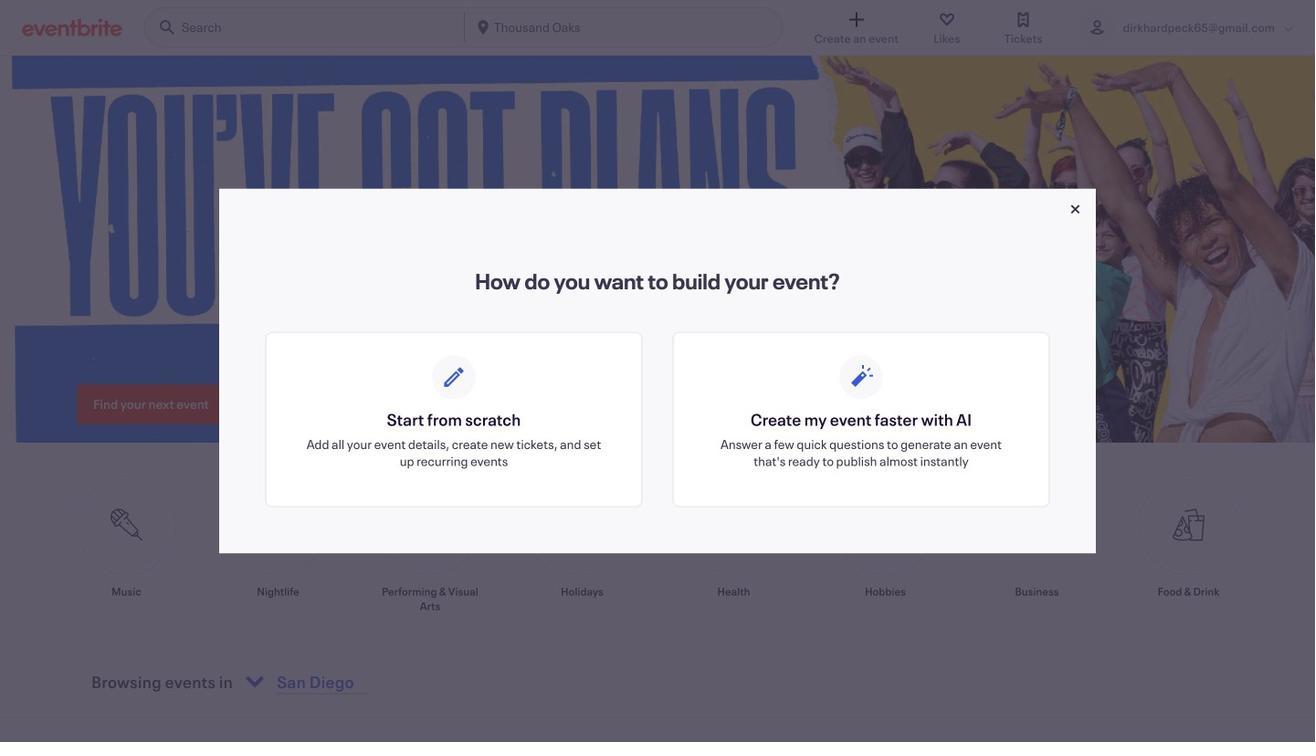 Task type: locate. For each thing, give the bounding box(es) containing it.
create-title element
[[303, 410, 605, 429]]

section
[[265, 332, 1051, 508]]

0 horizontal spatial small image
[[936, 9, 958, 31]]

1 horizontal spatial small image
[[1013, 9, 1035, 31]]

small__1kdkz image
[[156, 16, 178, 38], [472, 16, 494, 38]]

small image
[[936, 9, 958, 31], [1013, 9, 1035, 31], [1087, 16, 1109, 38]]

1 horizontal spatial small image
[[1278, 18, 1300, 40]]

0 horizontal spatial small image
[[846, 9, 868, 31]]

eventbrite image
[[0, 18, 144, 37]]

small image
[[846, 9, 868, 31], [1278, 18, 1300, 40]]

create-subtitle element
[[303, 436, 605, 470]]

dialog
[[219, 189, 1096, 554]]

1 horizontal spatial small__1kdkz image
[[472, 16, 494, 38]]

2 horizontal spatial small image
[[1087, 16, 1109, 38]]

0 horizontal spatial small__1kdkz image
[[156, 16, 178, 38]]



Task type: vqa. For each thing, say whether or not it's contained in the screenshot.
Organize "link"
no



Task type: describe. For each thing, give the bounding box(es) containing it.
2 small__1kdkz image from the left
[[472, 16, 494, 38]]

main navigation element
[[144, 7, 784, 48]]

auto-create-subtitle element
[[711, 436, 1012, 470]]

1 small__1kdkz image from the left
[[156, 16, 178, 38]]

auto-create-title element
[[711, 410, 1012, 429]]



